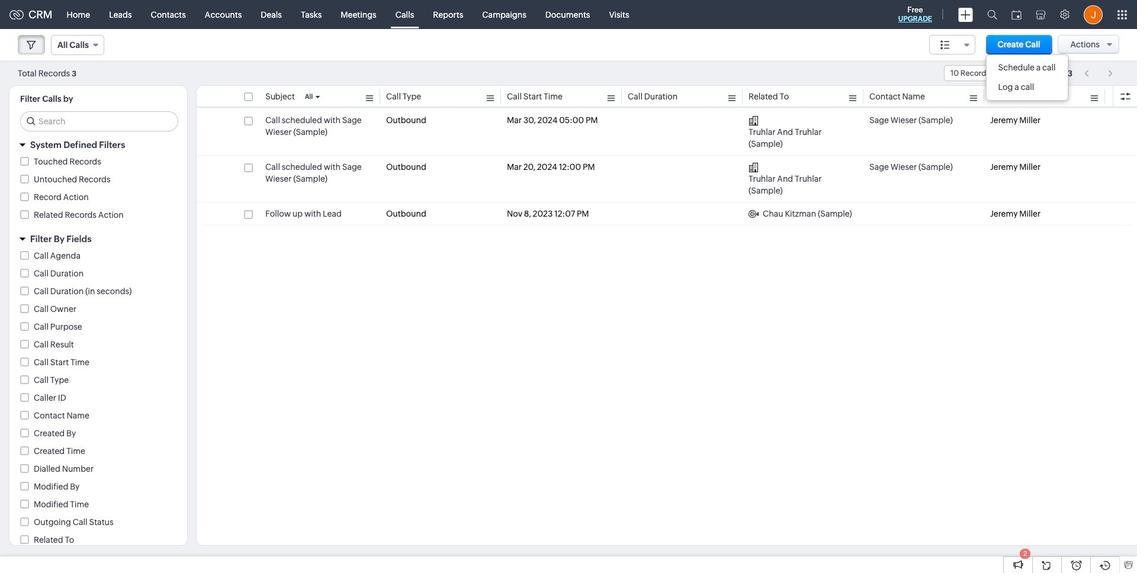 Task type: describe. For each thing, give the bounding box(es) containing it.
search element
[[980, 0, 1005, 29]]

search image
[[988, 9, 998, 20]]

Search text field
[[21, 112, 178, 131]]

create menu element
[[951, 0, 980, 29]]



Task type: locate. For each thing, give the bounding box(es) containing it.
row group
[[197, 109, 1137, 226]]

profile element
[[1077, 0, 1110, 29]]

logo image
[[9, 10, 24, 19]]

navigation
[[1079, 65, 1120, 82]]

calendar image
[[1012, 10, 1022, 19]]

None field
[[51, 35, 104, 55], [929, 35, 975, 54], [944, 65, 1038, 81], [51, 35, 104, 55], [944, 65, 1038, 81]]

create menu image
[[958, 7, 973, 22]]

profile image
[[1084, 5, 1103, 24]]

none field size
[[929, 35, 975, 54]]

size image
[[941, 40, 950, 50]]



Task type: vqa. For each thing, say whether or not it's contained in the screenshot.
Other Modules field
no



